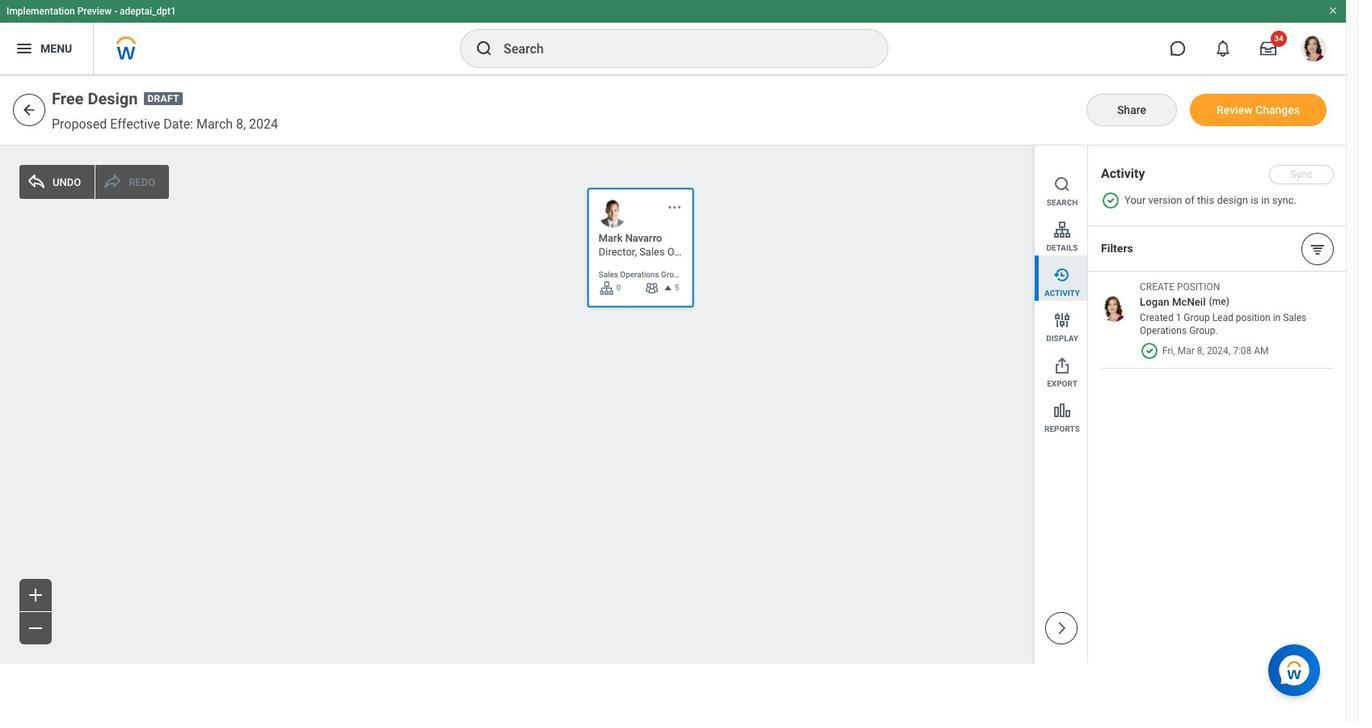Task type: vqa. For each thing, say whether or not it's contained in the screenshot.
the top "Group"
yes



Task type: describe. For each thing, give the bounding box(es) containing it.
notifications large image
[[1215, 40, 1231, 57]]

date:
[[163, 116, 193, 132]]

free design
[[52, 89, 138, 108]]

check circle image for create position
[[1140, 341, 1159, 361]]

0 horizontal spatial in
[[1261, 194, 1270, 206]]

group.
[[1189, 325, 1218, 336]]

design
[[88, 89, 138, 108]]

group inside create position logan mcneil (me) created 1 group lead position in sales operations group.
[[1184, 312, 1210, 323]]

changes
[[1256, 103, 1300, 116]]

1 vertical spatial 8,
[[1197, 345, 1205, 356]]

check circle image for activity
[[1101, 191, 1121, 210]]

2024
[[249, 116, 278, 132]]

chevron right image
[[1053, 620, 1069, 636]]

Search Workday  search field
[[504, 31, 855, 66]]

this
[[1197, 194, 1215, 206]]

reports
[[1045, 424, 1080, 433]]

sales inside mark navarro director, sales operations
[[639, 246, 665, 258]]

created
[[1140, 312, 1174, 323]]

review changes
[[1217, 103, 1300, 116]]

your
[[1125, 194, 1146, 206]]

in inside create position logan mcneil (me) created 1 group lead position in sales operations group.
[[1273, 312, 1281, 323]]

mark
[[599, 232, 623, 244]]

plus image
[[26, 585, 45, 605]]

arrow left image
[[21, 102, 37, 118]]

create position logan mcneil (me) created 1 group lead position in sales operations group.
[[1140, 281, 1307, 336]]

related actions image
[[667, 199, 683, 215]]

director,
[[599, 246, 637, 258]]

fri,
[[1163, 345, 1175, 356]]

(me)
[[1209, 296, 1230, 308]]

review changes button
[[1190, 94, 1327, 126]]

logan
[[1140, 296, 1170, 308]]

lead
[[1212, 312, 1234, 323]]

mark navarro director, sales operations
[[599, 232, 718, 258]]

position
[[1236, 312, 1271, 323]]

menu button
[[0, 23, 93, 74]]

0 vertical spatial 8,
[[236, 116, 246, 132]]

details
[[1047, 243, 1078, 252]]

draft
[[148, 93, 179, 105]]

your version of this design is in sync.
[[1125, 194, 1297, 206]]

0 vertical spatial group
[[661, 270, 683, 279]]

undo l image
[[27, 172, 46, 192]]

design
[[1217, 194, 1248, 206]]

sync
[[1290, 168, 1313, 181]]

menu
[[40, 42, 72, 55]]

redo
[[129, 176, 155, 188]]

-
[[114, 6, 117, 17]]

1 vertical spatial activity
[[1045, 289, 1080, 298]]

operations inside create position logan mcneil (me) created 1 group lead position in sales operations group.
[[1140, 325, 1187, 336]]

redo button
[[96, 165, 169, 199]]

effective
[[110, 116, 160, 132]]

search image
[[475, 39, 494, 58]]

proposed
[[52, 116, 107, 132]]

0
[[616, 284, 621, 292]]

of
[[1185, 194, 1195, 206]]



Task type: locate. For each thing, give the bounding box(es) containing it.
operations
[[667, 246, 718, 258], [620, 270, 659, 279], [1140, 325, 1187, 336]]

in right position
[[1273, 312, 1281, 323]]

1 horizontal spatial check circle image
[[1140, 341, 1159, 361]]

profile logan mcneil image
[[1301, 36, 1327, 65]]

operations up contact card matrix manager "icon"
[[620, 270, 659, 279]]

1 horizontal spatial group
[[1184, 312, 1210, 323]]

34
[[1274, 34, 1284, 43]]

create
[[1140, 281, 1175, 293]]

activity up your
[[1101, 166, 1145, 181]]

org chart image
[[599, 280, 615, 296]]

8,
[[236, 116, 246, 132], [1197, 345, 1205, 356]]

2 vertical spatial operations
[[1140, 325, 1187, 336]]

1 horizontal spatial 8,
[[1197, 345, 1205, 356]]

0 horizontal spatial operations
[[620, 270, 659, 279]]

menu banner
[[0, 0, 1346, 74]]

2 vertical spatial sales
[[1283, 312, 1307, 323]]

0 vertical spatial activity
[[1101, 166, 1145, 181]]

review
[[1217, 103, 1253, 116]]

0 vertical spatial check circle image
[[1101, 191, 1121, 210]]

adeptai_dpt1
[[120, 6, 176, 17]]

is
[[1251, 194, 1259, 206]]

group up group.
[[1184, 312, 1210, 323]]

filter image
[[1310, 241, 1326, 257]]

2 horizontal spatial operations
[[1140, 325, 1187, 336]]

1 horizontal spatial operations
[[667, 246, 718, 258]]

1 horizontal spatial activity
[[1101, 166, 1145, 181]]

sales operations group
[[599, 270, 683, 279]]

7:08
[[1233, 345, 1252, 356]]

proposed effective date: march 8, 2024
[[52, 116, 278, 132]]

sync.
[[1272, 194, 1297, 206]]

search
[[1047, 198, 1078, 207]]

operations up 5
[[667, 246, 718, 258]]

check circle image
[[1101, 191, 1121, 210], [1140, 341, 1159, 361]]

8, right mar
[[1197, 345, 1205, 356]]

contact card matrix manager image
[[644, 280, 660, 296]]

operations down the created at the right of the page
[[1140, 325, 1187, 336]]

activity
[[1101, 166, 1145, 181], [1045, 289, 1080, 298]]

navarro
[[625, 232, 662, 244]]

1 vertical spatial group
[[1184, 312, 1210, 323]]

1 vertical spatial check circle image
[[1140, 341, 1159, 361]]

mar
[[1178, 345, 1195, 356]]

undo button
[[19, 165, 95, 199]]

group up caret up image
[[661, 270, 683, 279]]

menu containing search
[[1035, 146, 1087, 437]]

check circle image left your
[[1101, 191, 1121, 210]]

implementation preview -   adeptai_dpt1
[[6, 6, 176, 17]]

0 vertical spatial in
[[1261, 194, 1270, 206]]

operations inside mark navarro director, sales operations
[[667, 246, 718, 258]]

inbox large image
[[1260, 40, 1277, 57]]

34 button
[[1251, 31, 1287, 66]]

free
[[52, 89, 84, 108]]

1 vertical spatial operations
[[620, 270, 659, 279]]

filters
[[1101, 242, 1133, 255]]

1 vertical spatial sales
[[599, 270, 618, 279]]

5
[[675, 284, 679, 292]]

sales down 'navarro'
[[639, 246, 665, 258]]

preview
[[77, 6, 112, 17]]

0 horizontal spatial 8,
[[236, 116, 246, 132]]

caret up image
[[662, 282, 675, 295]]

group
[[661, 270, 683, 279], [1184, 312, 1210, 323]]

position
[[1177, 281, 1220, 293]]

mcneil
[[1172, 296, 1206, 308]]

0 horizontal spatial check circle image
[[1101, 191, 1121, 210]]

in
[[1261, 194, 1270, 206], [1273, 312, 1281, 323]]

0 horizontal spatial sales
[[599, 270, 618, 279]]

sync button
[[1269, 165, 1334, 184]]

1 horizontal spatial in
[[1273, 312, 1281, 323]]

sales
[[639, 246, 665, 258], [599, 270, 618, 279], [1283, 312, 1307, 323]]

1 vertical spatial in
[[1273, 312, 1281, 323]]

0 vertical spatial sales
[[639, 246, 665, 258]]

justify image
[[15, 39, 34, 58]]

share
[[1117, 103, 1147, 116]]

close environment banner image
[[1328, 6, 1338, 15]]

sales up org chart icon
[[599, 270, 618, 279]]

2024,
[[1207, 345, 1231, 356]]

am
[[1254, 345, 1269, 356]]

display
[[1046, 334, 1078, 343]]

0 horizontal spatial activity
[[1045, 289, 1080, 298]]

sales inside create position logan mcneil (me) created 1 group lead position in sales operations group.
[[1283, 312, 1307, 323]]

march
[[196, 116, 233, 132]]

1
[[1176, 312, 1182, 323]]

0 horizontal spatial group
[[661, 270, 683, 279]]

0 vertical spatial operations
[[667, 246, 718, 258]]

implementation
[[6, 6, 75, 17]]

undo r image
[[103, 172, 122, 192]]

8, left 2024
[[236, 116, 246, 132]]

fri, mar 8, 2024, 7:08 am
[[1163, 345, 1269, 356]]

share button
[[1087, 94, 1177, 126]]

1 horizontal spatial sales
[[639, 246, 665, 258]]

2 horizontal spatial sales
[[1283, 312, 1307, 323]]

in right is
[[1261, 194, 1270, 206]]

version
[[1149, 194, 1182, 206]]

undo
[[53, 176, 81, 188]]

minus image
[[26, 619, 45, 638]]

sales right position
[[1283, 312, 1307, 323]]

check circle image left fri,
[[1140, 341, 1159, 361]]

activity up display
[[1045, 289, 1080, 298]]

menu
[[1035, 146, 1087, 437]]

export
[[1047, 379, 1078, 388]]



